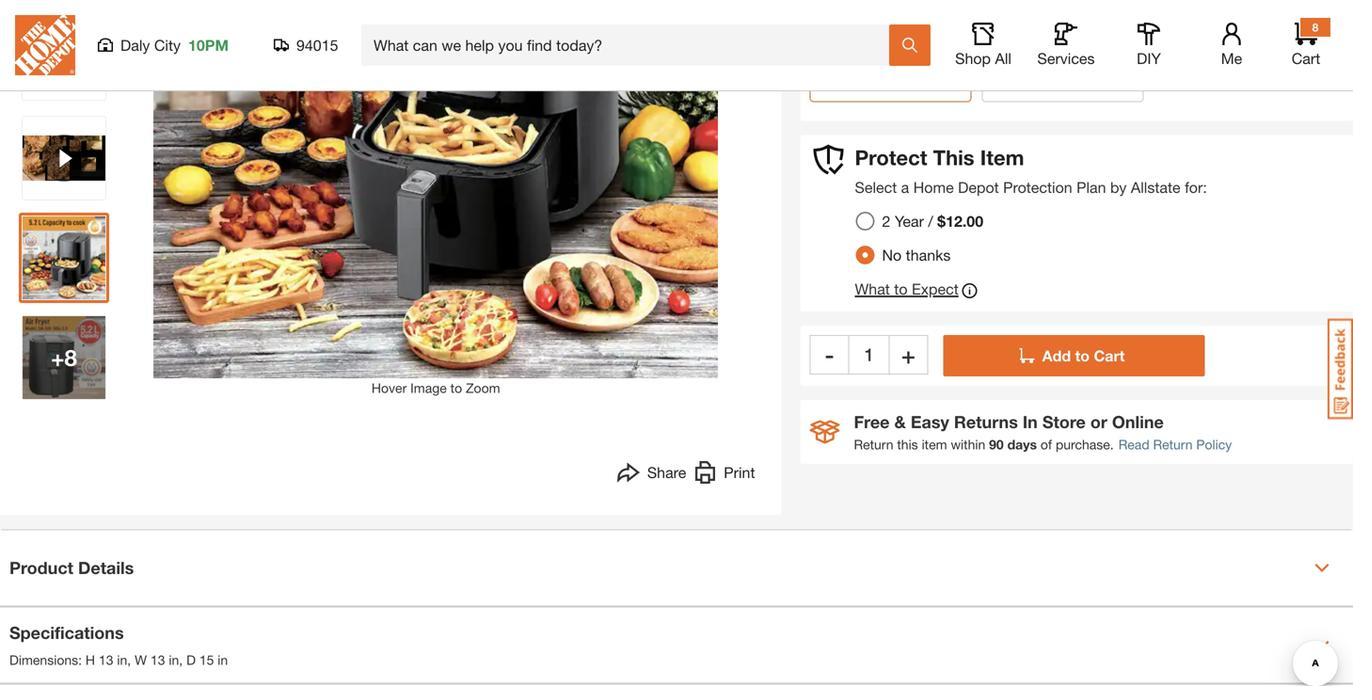 Task type: locate. For each thing, give the bounding box(es) containing it.
1 horizontal spatial to
[[894, 280, 908, 298]]

1 horizontal spatial return
[[1153, 437, 1193, 452]]

2 , from the left
[[179, 652, 183, 668]]

1 horizontal spatial dec
[[876, 25, 901, 40]]

3 in from the left
[[218, 652, 228, 668]]

tuesday,
[[993, 25, 1048, 40]]

27
[[905, 25, 919, 40]]

tuesday, dec 26 267 available
[[993, 25, 1095, 60]]

10pm
[[188, 36, 229, 54]]

to for add
[[1075, 347, 1090, 365]]

1 available from the left
[[846, 45, 897, 60]]

1 vertical spatial -
[[825, 341, 834, 368]]

option group
[[849, 204, 999, 272]]

0 horizontal spatial in
[[117, 652, 127, 668]]

dec inside the tuesday, dec 26 267 available
[[1052, 25, 1077, 40]]

w
[[135, 652, 147, 668]]

cart right add
[[1094, 347, 1125, 365]]

in
[[117, 652, 127, 668], [169, 652, 179, 668], [218, 652, 228, 668]]

+ for + 8
[[51, 344, 64, 371]]

share button
[[617, 461, 686, 489]]

to
[[894, 280, 908, 298], [1075, 347, 1090, 365], [451, 380, 462, 396]]

13
[[99, 652, 113, 668], [151, 652, 165, 668]]

protect this item select a home depot protection plan by allstate for:
[[855, 145, 1207, 196]]

services
[[1038, 49, 1095, 67]]

1 horizontal spatial in
[[169, 652, 179, 668]]

6297898677001 image
[[23, 117, 105, 200]]

+ for +
[[902, 341, 916, 368]]

1 13 from the left
[[99, 652, 113, 668]]

2 in from the left
[[169, 652, 179, 668]]

free & easy returns in store or online return this item within 90 days of purchase. read return policy
[[854, 412, 1232, 452]]

+
[[902, 341, 916, 368], [51, 344, 64, 371]]

26
[[1080, 25, 1095, 40]]

available inside the tuesday, dec 26 267 available
[[1018, 45, 1070, 60]]

city
[[154, 36, 181, 54]]

d
[[186, 652, 196, 668]]

to inside button
[[894, 280, 908, 298]]

2 caret image from the top
[[1315, 638, 1330, 653]]

1 horizontal spatial -
[[867, 25, 873, 40]]

to for what
[[894, 280, 908, 298]]

purchase.
[[1056, 437, 1114, 452]]

to right what
[[894, 280, 908, 298]]

share
[[647, 464, 686, 481]]

cart 8
[[1292, 21, 1321, 67]]

cart right me on the right top of page
[[1292, 49, 1321, 67]]

, left w
[[127, 652, 131, 668]]

6297898667001 image
[[23, 17, 105, 100]]

item
[[981, 145, 1025, 170]]

13 right w
[[151, 652, 165, 668]]

1 horizontal spatial 8
[[1313, 21, 1319, 34]]

what to expect button
[[855, 279, 978, 302]]

add to cart
[[1043, 347, 1125, 365]]

available down tuesday,
[[1018, 45, 1070, 60]]

in right 15
[[218, 652, 228, 668]]

1 horizontal spatial cart
[[1292, 49, 1321, 67]]

94015 button
[[274, 36, 339, 55]]

2 horizontal spatial dec
[[1052, 25, 1077, 40]]

0 horizontal spatial 8
[[64, 344, 77, 371]]

return
[[854, 437, 894, 452], [1153, 437, 1193, 452]]

expect
[[912, 280, 959, 298]]

print button
[[694, 461, 755, 489]]

cart
[[1292, 49, 1321, 67], [1094, 347, 1125, 365]]

0 vertical spatial -
[[867, 25, 873, 40]]

available down '21'
[[846, 45, 897, 60]]

1 vertical spatial to
[[1075, 347, 1090, 365]]

1 horizontal spatial 13
[[151, 652, 165, 668]]

15
[[199, 652, 214, 668]]

1 horizontal spatial available
[[1018, 45, 1070, 60]]

0 horizontal spatial +
[[51, 344, 64, 371]]

8 inside cart 8
[[1313, 21, 1319, 34]]

daly
[[120, 36, 150, 54]]

plan
[[1077, 178, 1106, 196]]

0 horizontal spatial cart
[[1094, 347, 1125, 365]]

2 available from the left
[[1018, 45, 1070, 60]]

2 horizontal spatial in
[[218, 652, 228, 668]]

8
[[1313, 21, 1319, 34], [64, 344, 77, 371]]

2 horizontal spatial to
[[1075, 347, 1090, 365]]

1 vertical spatial 8
[[64, 344, 77, 371]]

in left w
[[117, 652, 127, 668]]

1 horizontal spatial +
[[902, 341, 916, 368]]

the home depot logo image
[[15, 15, 75, 75]]

caret image
[[1315, 561, 1330, 576], [1315, 638, 1330, 653]]

13 right h on the left of page
[[99, 652, 113, 668]]

easy
[[911, 412, 950, 432]]

0 horizontal spatial ,
[[127, 652, 131, 668]]

1 vertical spatial cart
[[1094, 347, 1125, 365]]

0 vertical spatial to
[[894, 280, 908, 298]]

1 caret image from the top
[[1315, 561, 1330, 576]]

dec left '21'
[[820, 25, 845, 40]]

to left zoom
[[451, 380, 462, 396]]

no thanks
[[882, 246, 951, 264]]

- up icon on the bottom of the page
[[825, 341, 834, 368]]

-
[[867, 25, 873, 40], [825, 341, 834, 368]]

return right read
[[1153, 437, 1193, 452]]

0 horizontal spatial available
[[846, 45, 897, 60]]

of
[[1041, 437, 1052, 452]]

returns
[[954, 412, 1018, 432]]

1 , from the left
[[127, 652, 131, 668]]

to right add
[[1075, 347, 1090, 365]]

year
[[895, 212, 924, 230]]

3 dec from the left
[[1052, 25, 1077, 40]]

daly city 10pm
[[120, 36, 229, 54]]

, left d
[[179, 652, 183, 668]]

return down free
[[854, 437, 894, 452]]

store
[[1043, 412, 1086, 432]]

online
[[1112, 412, 1164, 432]]

protection
[[1004, 178, 1073, 196]]

0 horizontal spatial -
[[825, 341, 834, 368]]

None field
[[849, 335, 889, 375]]

0 horizontal spatial dec
[[820, 25, 845, 40]]

product details
[[9, 558, 134, 578]]

icon image
[[810, 420, 840, 444]]

shop
[[955, 49, 991, 67]]

dec left 27
[[876, 25, 901, 40]]

0 horizontal spatial 13
[[99, 652, 113, 668]]

item
[[922, 437, 947, 452]]

in left d
[[169, 652, 179, 668]]

- right '21'
[[867, 25, 873, 40]]

0 vertical spatial 8
[[1313, 21, 1319, 34]]

0 horizontal spatial to
[[451, 380, 462, 396]]

1 horizontal spatial ,
[[179, 652, 183, 668]]

1 vertical spatial caret image
[[1315, 638, 1330, 653]]

267
[[993, 45, 1015, 60]]

0 vertical spatial caret image
[[1315, 561, 1330, 576]]

0 horizontal spatial return
[[854, 437, 894, 452]]

+ inside button
[[902, 341, 916, 368]]

2 dec from the left
[[876, 25, 901, 40]]

cart inside button
[[1094, 347, 1125, 365]]

dec left 26
[[1052, 25, 1077, 40]]

&
[[895, 412, 906, 432]]

available
[[846, 45, 897, 60], [1018, 45, 1070, 60]]

2 vertical spatial to
[[451, 380, 462, 396]]

90
[[989, 437, 1004, 452]]

shop all
[[955, 49, 1012, 67]]

dec
[[820, 25, 845, 40], [876, 25, 901, 40], [1052, 25, 1077, 40]]

shop all button
[[953, 23, 1014, 68]]

,
[[127, 652, 131, 668], [179, 652, 183, 668]]



Task type: vqa. For each thing, say whether or not it's contained in the screenshot.
"-" within Dec 21 - Dec 27 available
yes



Task type: describe. For each thing, give the bounding box(es) containing it.
feedback link image
[[1328, 318, 1354, 420]]

- inside dec 21 - dec 27 available
[[867, 25, 873, 40]]

me button
[[1202, 23, 1262, 68]]

black emerald air fryers sm air 1804 5 0 66.3 image
[[23, 316, 105, 399]]

8 for + 8
[[64, 344, 77, 371]]

protect
[[855, 145, 928, 170]]

1 in from the left
[[117, 652, 127, 668]]

- inside button
[[825, 341, 834, 368]]

What can we help you find today? search field
[[374, 25, 889, 65]]

no
[[882, 246, 902, 264]]

21
[[849, 25, 863, 40]]

add to cart button
[[944, 335, 1205, 376]]

within
[[951, 437, 986, 452]]

policy
[[1197, 437, 1232, 452]]

0 vertical spatial cart
[[1292, 49, 1321, 67]]

option group containing 2 year /
[[849, 204, 999, 272]]

hover
[[372, 380, 407, 396]]

me
[[1221, 49, 1243, 67]]

+ button
[[889, 335, 929, 375]]

or
[[1091, 412, 1108, 432]]

/
[[928, 212, 933, 230]]

8 for cart 8
[[1313, 21, 1319, 34]]

free
[[854, 412, 890, 432]]

diy button
[[1119, 23, 1179, 68]]

caret image inside product details button
[[1315, 561, 1330, 576]]

this
[[933, 145, 975, 170]]

all
[[995, 49, 1012, 67]]

select
[[855, 178, 897, 196]]

specifications
[[9, 623, 124, 643]]

thanks
[[906, 246, 951, 264]]

what
[[855, 280, 890, 298]]

what to expect
[[855, 280, 959, 298]]

this
[[897, 437, 918, 452]]

2 13 from the left
[[151, 652, 165, 668]]

home
[[914, 178, 954, 196]]

hover image to zoom
[[372, 380, 500, 396]]

a
[[901, 178, 909, 196]]

depot
[[958, 178, 999, 196]]

2
[[882, 212, 891, 230]]

for:
[[1185, 178, 1207, 196]]

add
[[1043, 347, 1071, 365]]

details
[[78, 558, 134, 578]]

services button
[[1036, 23, 1097, 68]]

black emerald air fryers sm air 1804 5 0 1d.2 image
[[23, 216, 105, 299]]

+ 8
[[51, 344, 77, 371]]

available inside dec 21 - dec 27 available
[[846, 45, 897, 60]]

image
[[410, 380, 447, 396]]

in
[[1023, 412, 1038, 432]]

1 return from the left
[[854, 437, 894, 452]]

zoom
[[466, 380, 500, 396]]

h
[[86, 652, 95, 668]]

read
[[1119, 437, 1150, 452]]

1 dec from the left
[[820, 25, 845, 40]]

print
[[724, 464, 755, 481]]

- button
[[810, 335, 849, 375]]

read return policy link
[[1119, 435, 1232, 455]]

days
[[1008, 437, 1037, 452]]

dimensions:
[[9, 652, 82, 668]]

product details button
[[0, 530, 1354, 606]]

specifications dimensions: h 13 in , w 13 in , d 15 in
[[9, 623, 228, 668]]

94015
[[296, 36, 338, 54]]

2 year / $12.00
[[882, 212, 984, 230]]

hover image to zoom button
[[154, 0, 718, 398]]

allstate
[[1131, 178, 1181, 196]]

$12.00
[[938, 212, 984, 230]]

2 return from the left
[[1153, 437, 1193, 452]]

dec 21 - dec 27 available
[[820, 25, 919, 60]]

by
[[1111, 178, 1127, 196]]

product
[[9, 558, 73, 578]]

diy
[[1137, 49, 1161, 67]]



